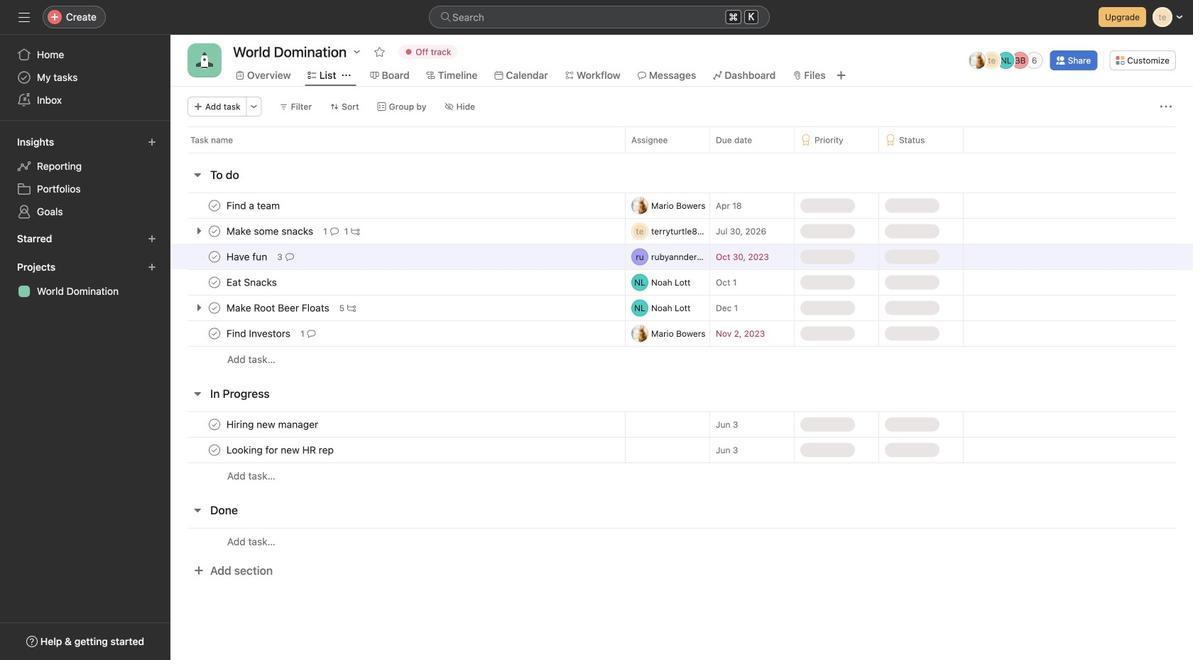 Task type: describe. For each thing, give the bounding box(es) containing it.
mark complete image for find a team cell
[[206, 197, 223, 214]]

task name text field for mark complete option in the eat snacks cell
[[224, 275, 281, 290]]

add tab image
[[836, 70, 848, 81]]

find a team cell
[[171, 193, 625, 219]]

mark complete checkbox inside the make root beer floats cell
[[206, 300, 223, 317]]

hide sidebar image
[[18, 11, 30, 23]]

global element
[[0, 35, 171, 120]]

rocket image
[[196, 52, 213, 69]]

mark complete image for find investors cell
[[206, 325, 223, 342]]

make some snacks cell
[[171, 218, 625, 244]]

collapse task list for this group image for mark complete image inside the find a team cell
[[192, 169, 203, 181]]

new project or portfolio image
[[148, 263, 156, 271]]

task name text field for find investors cell
[[224, 327, 295, 341]]

3 comments image
[[286, 253, 294, 261]]

mark complete checkbox for "looking for new hr rep" cell
[[206, 442, 223, 459]]

make root beer floats cell
[[171, 295, 625, 321]]

add to starred image
[[374, 46, 385, 58]]

mark complete checkbox for the have fun cell
[[206, 248, 223, 265]]

collapse task list for this group image for mark complete image in the hiring new manager "cell"
[[192, 388, 203, 399]]

insights element
[[0, 129, 171, 226]]

0 horizontal spatial more actions image
[[250, 102, 258, 111]]

mark complete checkbox for hiring new manager "cell"
[[206, 416, 223, 433]]

hiring new manager cell
[[171, 411, 625, 438]]

have fun cell
[[171, 244, 625, 270]]

expand subtask list for the task make some snacks image
[[193, 225, 205, 237]]

task name text field for the have fun cell
[[224, 250, 272, 264]]

add items to starred image
[[148, 235, 156, 243]]

mark complete image for "looking for new hr rep" cell
[[206, 442, 223, 459]]

expand subtask list for the task make root beer floats image
[[193, 302, 205, 313]]



Task type: vqa. For each thing, say whether or not it's contained in the screenshot.
More section actions icon associated with Done
no



Task type: locate. For each thing, give the bounding box(es) containing it.
1 horizontal spatial more actions image
[[1161, 101, 1173, 112]]

task name text field inside hiring new manager "cell"
[[224, 418, 323, 432]]

header to do tree grid
[[171, 193, 1194, 372]]

collapse task list for this group image
[[192, 169, 203, 181], [192, 388, 203, 399]]

Search tasks, projects, and more text field
[[429, 6, 770, 28]]

1 collapse task list for this group image from the top
[[192, 169, 203, 181]]

more actions image
[[1161, 101, 1173, 112], [250, 102, 258, 111]]

tab actions image
[[342, 71, 351, 80]]

2 vertical spatial task name text field
[[224, 418, 323, 432]]

mark complete checkbox inside hiring new manager "cell"
[[206, 416, 223, 433]]

mark complete image inside the have fun cell
[[206, 248, 223, 265]]

looking for new hr rep cell
[[171, 437, 625, 463]]

3 mark complete image from the top
[[206, 300, 223, 317]]

task name text field inside the make root beer floats cell
[[224, 301, 334, 315]]

None field
[[429, 6, 770, 28]]

2 task name text field from the top
[[224, 224, 318, 238]]

mark complete image inside "looking for new hr rep" cell
[[206, 442, 223, 459]]

task name text field inside find a team cell
[[224, 199, 284, 213]]

Task name text field
[[224, 250, 272, 264], [224, 327, 295, 341], [224, 418, 323, 432]]

collapse task list for this group image
[[192, 505, 203, 516]]

find investors cell
[[171, 321, 625, 347]]

task name text field inside the have fun cell
[[224, 250, 272, 264]]

1 vertical spatial task name text field
[[224, 327, 295, 341]]

task name text field for mark complete checkbox inside find a team cell
[[224, 199, 284, 213]]

new insights image
[[148, 138, 156, 146]]

3 mark complete checkbox from the top
[[206, 416, 223, 433]]

task name text field inside the eat snacks cell
[[224, 275, 281, 290]]

mark complete checkbox inside "looking for new hr rep" cell
[[206, 442, 223, 459]]

Mark complete checkbox
[[206, 197, 223, 214], [206, 223, 223, 240], [206, 300, 223, 317], [206, 325, 223, 342]]

5 task name text field from the top
[[224, 443, 338, 457]]

header in progress tree grid
[[171, 411, 1194, 489]]

mark complete image for the eat snacks cell
[[206, 274, 223, 291]]

0 vertical spatial collapse task list for this group image
[[192, 169, 203, 181]]

Mark complete checkbox
[[206, 248, 223, 265], [206, 274, 223, 291], [206, 416, 223, 433], [206, 442, 223, 459]]

mark complete checkbox inside find a team cell
[[206, 197, 223, 214]]

row
[[171, 127, 1194, 153], [188, 152, 1177, 154], [171, 193, 1194, 219], [171, 218, 1194, 244], [171, 244, 1194, 270], [171, 269, 1194, 296], [171, 295, 1194, 321], [171, 321, 1194, 347], [171, 346, 1194, 372], [171, 411, 1194, 438], [171, 437, 1194, 463], [171, 463, 1194, 489], [171, 528, 1194, 555]]

4 mark complete image from the top
[[206, 416, 223, 433]]

3 task name text field from the top
[[224, 418, 323, 432]]

task name text field for hiring new manager "cell"
[[224, 418, 323, 432]]

1 mark complete image from the top
[[206, 197, 223, 214]]

task name text field inside make some snacks cell
[[224, 224, 318, 238]]

mark complete image inside the eat snacks cell
[[206, 274, 223, 291]]

mark complete image inside find a team cell
[[206, 197, 223, 214]]

1 horizontal spatial 1 comment image
[[330, 227, 339, 236]]

1 mark complete checkbox from the top
[[206, 248, 223, 265]]

1 task name text field from the top
[[224, 250, 272, 264]]

mark complete checkbox inside the eat snacks cell
[[206, 274, 223, 291]]

1 vertical spatial collapse task list for this group image
[[192, 388, 203, 399]]

Task name text field
[[224, 199, 284, 213], [224, 224, 318, 238], [224, 275, 281, 290], [224, 301, 334, 315], [224, 443, 338, 457]]

1 comment image inside find investors cell
[[307, 329, 316, 338]]

0 vertical spatial 1 comment image
[[330, 227, 339, 236]]

0 horizontal spatial 1 comment image
[[307, 329, 316, 338]]

mark complete checkbox inside the have fun cell
[[206, 248, 223, 265]]

2 collapse task list for this group image from the top
[[192, 388, 203, 399]]

4 mark complete checkbox from the top
[[206, 325, 223, 342]]

2 mark complete checkbox from the top
[[206, 274, 223, 291]]

mark complete image for hiring new manager "cell"
[[206, 416, 223, 433]]

mark complete checkbox for the eat snacks cell
[[206, 274, 223, 291]]

2 mark complete checkbox from the top
[[206, 223, 223, 240]]

mark complete image for the have fun cell
[[206, 248, 223, 265]]

4 mark complete image from the top
[[206, 442, 223, 459]]

1 vertical spatial 1 comment image
[[307, 329, 316, 338]]

3 task name text field from the top
[[224, 275, 281, 290]]

1 mark complete checkbox from the top
[[206, 197, 223, 214]]

1 subtask image
[[351, 227, 360, 236]]

5 subtasks image
[[348, 304, 356, 312]]

1 comment image
[[330, 227, 339, 236], [307, 329, 316, 338]]

task name text field inside find investors cell
[[224, 327, 295, 341]]

4 mark complete checkbox from the top
[[206, 442, 223, 459]]

1 mark complete image from the top
[[206, 223, 223, 240]]

eat snacks cell
[[171, 269, 625, 296]]

task name text field inside "looking for new hr rep" cell
[[224, 443, 338, 457]]

3 mark complete checkbox from the top
[[206, 300, 223, 317]]

status field for make root beer floats cell
[[879, 295, 964, 321]]

0 vertical spatial task name text field
[[224, 250, 272, 264]]

task name text field for mark complete option within the "looking for new hr rep" cell
[[224, 443, 338, 457]]

2 task name text field from the top
[[224, 327, 295, 341]]

2 mark complete image from the top
[[206, 248, 223, 265]]

mark complete checkbox inside find investors cell
[[206, 325, 223, 342]]

mark complete checkbox inside make some snacks cell
[[206, 223, 223, 240]]

3 mark complete image from the top
[[206, 325, 223, 342]]

4 task name text field from the top
[[224, 301, 334, 315]]

mark complete image inside hiring new manager "cell"
[[206, 416, 223, 433]]

mark complete image
[[206, 223, 223, 240], [206, 248, 223, 265], [206, 325, 223, 342], [206, 442, 223, 459]]

mark complete image
[[206, 197, 223, 214], [206, 274, 223, 291], [206, 300, 223, 317], [206, 416, 223, 433]]

1 task name text field from the top
[[224, 199, 284, 213]]

2 mark complete image from the top
[[206, 274, 223, 291]]

projects element
[[0, 254, 171, 306]]



